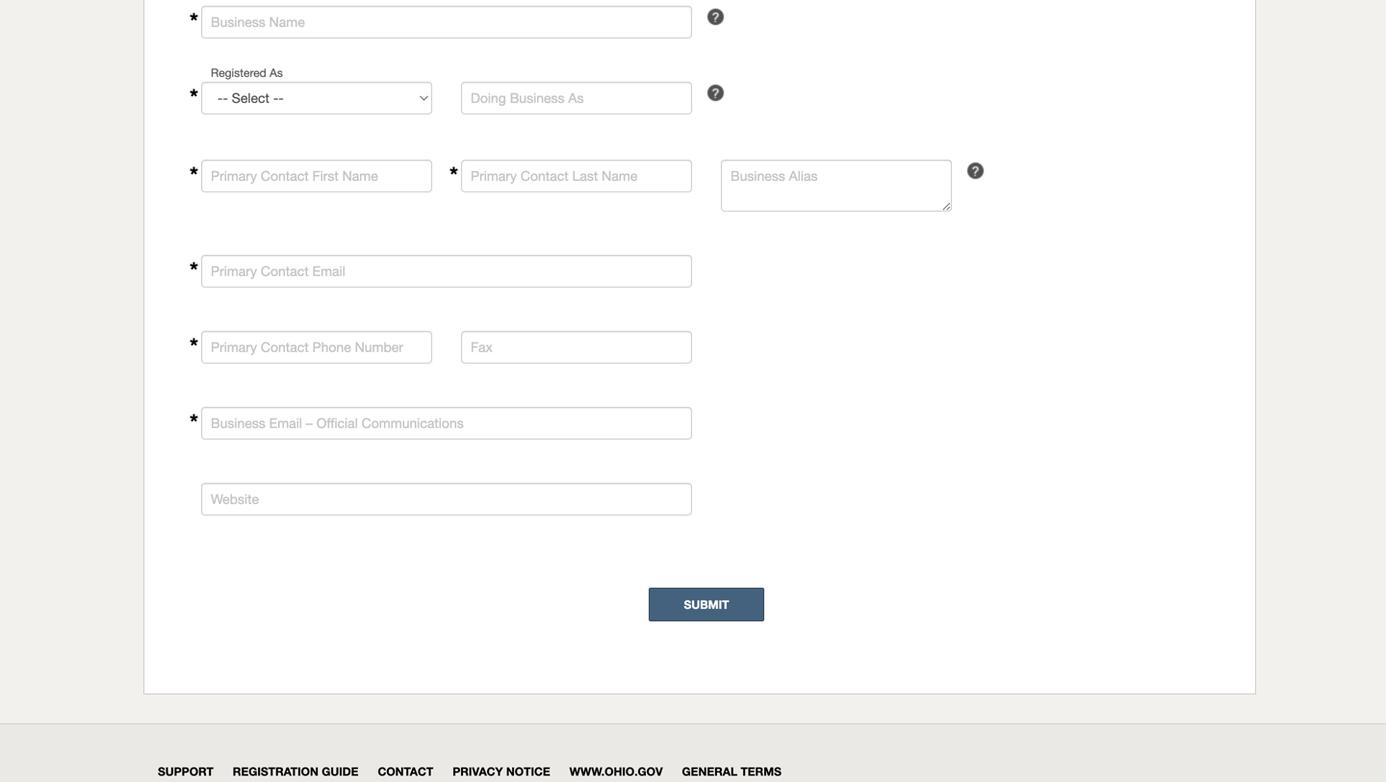 Task type: locate. For each thing, give the bounding box(es) containing it.
–
[[306, 415, 313, 431]]

Primary Contact Phone Number text field
[[201, 331, 432, 364]]

business for business alias
[[731, 168, 785, 184]]

business left –
[[211, 415, 266, 431]]

as
[[270, 66, 283, 79], [568, 90, 584, 106]]

primary
[[211, 168, 257, 184], [471, 168, 517, 184], [211, 263, 257, 279], [211, 339, 257, 355]]

name up registered as
[[269, 14, 305, 30]]

general terms link
[[682, 765, 782, 779]]

registered as
[[211, 66, 283, 79]]

1 horizontal spatial email
[[312, 263, 345, 279]]

privacy
[[453, 765, 503, 779]]

business left alias
[[731, 168, 785, 184]]

privacy notice
[[453, 765, 550, 779]]

contact
[[261, 168, 309, 184], [521, 168, 569, 184], [261, 263, 309, 279], [261, 339, 309, 355], [378, 765, 433, 779]]

None button
[[649, 588, 764, 622]]

business up registered
[[211, 14, 266, 30]]

email left –
[[269, 415, 302, 431]]

email
[[312, 263, 345, 279], [269, 415, 302, 431]]

www.ohio.gov link
[[570, 765, 663, 779]]

official
[[316, 415, 358, 431]]

1 horizontal spatial name
[[342, 168, 378, 184]]

Primary Contact First Name text field
[[201, 160, 432, 192]]

notice
[[506, 765, 550, 779]]

communications
[[362, 415, 464, 431]]

primary for primary contact email
[[211, 263, 257, 279]]

2 horizontal spatial name
[[602, 168, 638, 184]]

Fax text field
[[461, 331, 692, 364]]

0 vertical spatial email
[[312, 263, 345, 279]]

contact left last
[[521, 168, 569, 184]]

first
[[312, 168, 339, 184]]

1 horizontal spatial as
[[568, 90, 584, 106]]

Business Alias text field
[[721, 160, 952, 212]]

contact for phone
[[261, 339, 309, 355]]

doing business as
[[471, 90, 584, 106]]

name right last
[[602, 168, 638, 184]]

name
[[269, 14, 305, 30], [342, 168, 378, 184], [602, 168, 638, 184]]

registration guide
[[233, 765, 359, 779]]

alias
[[789, 168, 818, 184]]

phone
[[312, 339, 351, 355]]

business email – official communications
[[211, 415, 464, 431]]

primary for primary contact phone number
[[211, 339, 257, 355]]

Business Email – Official Communications text field
[[201, 407, 692, 440]]

0 horizontal spatial email
[[269, 415, 302, 431]]

0 horizontal spatial as
[[270, 66, 283, 79]]

as right registered
[[270, 66, 283, 79]]

email up phone
[[312, 263, 345, 279]]

as up primary contact last name text field
[[568, 90, 584, 106]]

contact up primary contact phone number
[[261, 263, 309, 279]]

name right first
[[342, 168, 378, 184]]

Business Name text field
[[201, 6, 692, 38]]

Primary Contact Last Name text field
[[461, 160, 692, 192]]

contact right guide
[[378, 765, 433, 779]]

contact left phone
[[261, 339, 309, 355]]

contact left first
[[261, 168, 309, 184]]

doing
[[471, 90, 506, 106]]

0 vertical spatial as
[[270, 66, 283, 79]]

business
[[211, 14, 266, 30], [510, 90, 565, 106], [731, 168, 785, 184], [211, 415, 266, 431]]



Task type: vqa. For each thing, say whether or not it's contained in the screenshot.
the topmost 'to'
no



Task type: describe. For each thing, give the bounding box(es) containing it.
Doing Business As text field
[[461, 82, 692, 115]]

privacy notice link
[[453, 765, 550, 779]]

1 vertical spatial email
[[269, 415, 302, 431]]

general
[[682, 765, 738, 779]]

primary contact email
[[211, 263, 345, 279]]

contact for last
[[521, 168, 569, 184]]

last
[[572, 168, 598, 184]]

Website text field
[[201, 483, 692, 516]]

Primary Contact Email text field
[[201, 255, 692, 288]]

fax
[[471, 339, 493, 355]]

name for primary contact first name
[[342, 168, 378, 184]]

number
[[355, 339, 403, 355]]

0 horizontal spatial name
[[269, 14, 305, 30]]

contact for email
[[261, 263, 309, 279]]

general terms
[[682, 765, 782, 779]]

guide
[[322, 765, 359, 779]]

terms
[[741, 765, 782, 779]]

primary contact phone number
[[211, 339, 403, 355]]

support
[[158, 765, 214, 779]]

business right doing at the left of page
[[510, 90, 565, 106]]

1 vertical spatial as
[[568, 90, 584, 106]]

contact for first
[[261, 168, 309, 184]]

contact link
[[378, 765, 433, 779]]

name for primary contact last name
[[602, 168, 638, 184]]

primary for primary contact first name
[[211, 168, 257, 184]]

primary for primary contact last name
[[471, 168, 517, 184]]

support link
[[158, 765, 214, 779]]

registration
[[233, 765, 319, 779]]

business for business name
[[211, 14, 266, 30]]

www.ohio.gov
[[570, 765, 663, 779]]

primary contact last name
[[471, 168, 638, 184]]

registered
[[211, 66, 266, 79]]

business alias
[[731, 168, 818, 184]]

registration guide link
[[233, 765, 359, 779]]

business for business email – official communications
[[211, 415, 266, 431]]

website
[[211, 491, 259, 507]]

business name
[[211, 14, 305, 30]]

primary contact first name
[[211, 168, 378, 184]]



